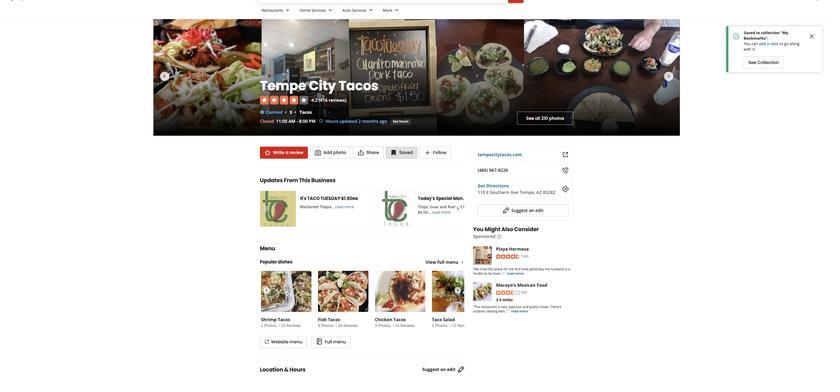 Task type: locate. For each thing, give the bounding box(es) containing it.
you up sponsored
[[473, 226, 484, 234]]

to
[[757, 30, 761, 35], [780, 41, 784, 46]]

0 horizontal spatial 24 chevron down v2 image
[[327, 7, 334, 14]]

you up with on the right of the page
[[744, 41, 751, 46]]

see left all
[[526, 115, 534, 122]]

0 vertical spatial edit
[[536, 208, 544, 214]]

1 horizontal spatial an
[[529, 208, 535, 214]]

1 horizontal spatial 16 info v2 image
[[497, 235, 501, 239]]

you inside 'success' alert
[[744, 41, 751, 46]]

reviews for fish tacos
[[344, 323, 358, 329]]

also
[[502, 226, 514, 234]]

0 horizontal spatial 2
[[261, 323, 263, 329]]

updates
[[260, 177, 283, 184]]

4 reviews from the left
[[458, 323, 472, 329]]

to left go
[[780, 41, 784, 46]]

0 horizontal spatial you
[[473, 226, 484, 234]]

photos inside shrimp tacos 2 photos
[[264, 323, 277, 329]]

saved inside button
[[399, 150, 413, 156]]

previous image
[[161, 73, 168, 80], [263, 206, 269, 212]]

24 chevron down v2 image inside auto services link
[[368, 7, 374, 14]]

24 directions v2 image
[[562, 186, 569, 193]]

16 info v2 image right pm
[[319, 119, 324, 123]]

3
[[375, 323, 377, 329]]

1 horizontal spatial and
[[523, 305, 529, 310]]

bookmarks".
[[744, 36, 769, 41]]

$4.00…
[[418, 210, 431, 215]]

1 horizontal spatial menu
[[333, 339, 346, 346]]

suggest an edit
[[512, 208, 544, 214], [423, 367, 456, 373]]

it's taco tuesday $1.50ea blackened tilapia… read more
[[300, 196, 358, 210]]

photos down the shrimp
[[264, 323, 277, 329]]

photos
[[264, 323, 277, 329], [321, 323, 334, 329], [378, 323, 391, 329], [435, 323, 448, 329]]

hours
[[400, 119, 409, 124]]

get directions link
[[478, 183, 509, 189]]

add
[[324, 150, 332, 156]]

next image
[[455, 206, 461, 212], [455, 288, 461, 294]]

2 horizontal spatial menu
[[446, 260, 459, 266]]

4.5 star rating image
[[496, 255, 521, 259]]

2 24 chevron down v2 image from the left
[[394, 7, 400, 14]]

5
[[432, 323, 434, 329]]

spacious
[[509, 305, 522, 310]]

0 vertical spatial previous image
[[161, 73, 168, 80]]

read more
[[432, 210, 451, 215], [507, 272, 524, 276], [511, 309, 528, 314]]

menu left 14 chevron right outline icon
[[446, 260, 459, 266]]

1 horizontal spatial 24 chevron down v2 image
[[394, 7, 400, 14]]

previous image inside updates from this business element
[[263, 206, 269, 212]]

taco
[[307, 196, 320, 202]]

more down $1.50ea
[[345, 204, 354, 210]]

hermosa
[[509, 246, 529, 252]]

24 chevron down v2 image inside more link
[[394, 7, 400, 14]]

and down special
[[440, 204, 447, 210]]

and inside chips, guac and roasted red salsa $4.00…
[[440, 204, 447, 210]]

full menu
[[325, 339, 346, 346]]

see hours
[[393, 119, 409, 124]]

to inside to go along with it.
[[780, 41, 784, 46]]

loves…"
[[493, 272, 505, 276]]

1 vertical spatial next image
[[455, 288, 461, 294]]

2 left months
[[359, 118, 361, 124]]

24 pencil v2 image
[[503, 208, 510, 214], [458, 367, 465, 373]]

tacos for shrimp tacos
[[278, 317, 290, 323]]

0 vertical spatial to
[[757, 30, 761, 35]]

1 horizontal spatial edit
[[536, 208, 544, 214]]

1 horizontal spatial hours
[[326, 118, 339, 124]]

success alert
[[727, 26, 823, 72]]

close image
[[809, 33, 815, 40]]

menu
[[446, 260, 459, 266], [290, 339, 303, 346], [333, 339, 346, 346]]

tempe city tacos
[[260, 77, 379, 95]]

miles
[[503, 298, 513, 303]]

1 horizontal spatial you
[[744, 41, 751, 46]]

photos for taco
[[435, 323, 448, 329]]

photos down taco on the bottom right of the page
[[435, 323, 448, 329]]

24 phone v2 image
[[562, 167, 569, 174]]

services for home services
[[312, 8, 326, 13]]

1 photos from the left
[[264, 323, 277, 329]]

next image left red
[[455, 206, 461, 212]]

1 vertical spatial is
[[498, 305, 501, 310]]

photos
[[549, 115, 565, 122]]

saved for saved to collection "my bookmarks".
[[744, 30, 756, 35]]

0 vertical spatial an
[[529, 208, 535, 214]]

macayo's mexican food
[[496, 283, 548, 289]]

taco salad image
[[432, 271, 483, 312]]

0 horizontal spatial to
[[757, 30, 761, 35]]

suggest an edit inside button
[[512, 208, 544, 214]]

info alert
[[319, 118, 387, 125]]

8:00
[[299, 118, 308, 124]]

24 save v2 image
[[391, 150, 397, 156]]

more down roasted
[[441, 210, 451, 215]]

today's special mon. 3-23 image
[[378, 191, 414, 227]]

3 photos from the left
[[378, 323, 391, 329]]

photos down fish
[[321, 323, 334, 329]]

0 vertical spatial saved
[[744, 30, 756, 35]]

saved inside the saved to collection "my bookmarks".
[[744, 30, 756, 35]]

0 vertical spatial is
[[565, 267, 568, 272]]

macayo's mexican food image
[[473, 283, 492, 302]]

view full menu
[[426, 260, 459, 266]]

follow
[[433, 150, 447, 156]]

3 photo of tempe city tacos - tempe, az, us. image from the left
[[349, 19, 437, 136]]

1 horizontal spatial saved
[[744, 30, 756, 35]]

services right home
[[312, 8, 326, 13]]

see for see all 210 photos
[[526, 115, 534, 122]]

tuesday
[[321, 196, 340, 202]]

suggest an edit link
[[423, 367, 465, 373]]

2 inside info alert
[[359, 118, 361, 124]]

1 horizontal spatial see
[[526, 115, 534, 122]]

1 horizontal spatial suggest
[[512, 208, 528, 214]]

2 horizontal spatial a
[[767, 41, 770, 46]]

read more for playa
[[507, 272, 524, 276]]

0 vertical spatial you
[[744, 41, 751, 46]]

1 vertical spatial suggest an edit
[[423, 367, 456, 373]]

restaurant
[[481, 305, 497, 310]]

menu right the full on the left of page
[[333, 339, 346, 346]]

"we
[[473, 267, 480, 272]]

chips,
[[418, 204, 429, 210]]

see
[[749, 59, 757, 66], [526, 115, 534, 122], [393, 119, 399, 124]]

None search field
[[258, 0, 525, 3]]

16 info v2 image
[[319, 119, 324, 123], [497, 235, 501, 239]]

2 down the shrimp
[[261, 323, 263, 329]]

reviews right the 26
[[344, 323, 358, 329]]

reviews for taco salad
[[458, 323, 472, 329]]

pm
[[309, 118, 316, 124]]

menu right website
[[290, 339, 303, 346]]

0 vertical spatial read more
[[432, 210, 451, 215]]

2 photos from the left
[[321, 323, 334, 329]]

0 vertical spatial 23
[[470, 196, 475, 202]]

23 up website menu link
[[281, 323, 286, 329]]

0 horizontal spatial suggest
[[423, 367, 439, 373]]

reviews right 15 at the bottom right
[[458, 323, 472, 329]]

outdoor
[[473, 309, 486, 314]]

reviews right 16
[[401, 323, 415, 329]]

0 vertical spatial 16 info v2 image
[[319, 119, 324, 123]]

and left pretty
[[523, 305, 529, 310]]

24 chevron down v2 image right restaurants
[[284, 7, 291, 14]]

menu for full menu
[[333, 339, 346, 346]]

go
[[785, 41, 789, 46]]

2 24 chevron down v2 image from the left
[[368, 7, 374, 14]]

505
[[522, 291, 527, 295]]

tacos for fish tacos
[[328, 317, 340, 323]]

24 chevron down v2 image for restaurants
[[284, 7, 291, 14]]

playa hermosa image
[[473, 247, 492, 265]]

photos inside chicken tacos 3 photos
[[378, 323, 391, 329]]

write a review link
[[260, 147, 308, 159]]

saved for saved
[[399, 150, 413, 156]]

1 vertical spatial read more link
[[511, 309, 528, 314]]

playa hermosa
[[496, 246, 529, 252]]

23 up salsa
[[470, 196, 475, 202]]

1 vertical spatial to
[[780, 41, 784, 46]]

1 vertical spatial saved
[[399, 150, 413, 156]]

tacos
[[339, 77, 379, 95], [300, 109, 312, 115], [278, 317, 290, 323], [328, 317, 340, 323], [394, 317, 406, 323]]

saved right 24 save v2 icon
[[399, 150, 413, 156]]

1 vertical spatial hours
[[290, 366, 306, 374]]

loading interface... image
[[768, 19, 834, 136]]

1 24 chevron down v2 image from the left
[[327, 7, 334, 14]]

macayo's
[[496, 283, 516, 289]]

tacos for chicken tacos
[[394, 317, 406, 323]]

is inside "the restaurant is very spacious and pretty inside. there's outdoor seating with…"
[[498, 305, 501, 310]]

1 horizontal spatial 2
[[359, 118, 361, 124]]

2 horizontal spatial see
[[749, 59, 757, 66]]

tacos up 23 reviews
[[278, 317, 290, 323]]

closed
[[260, 118, 274, 124]]

1 horizontal spatial services
[[352, 8, 367, 13]]

hours right & in the left of the page
[[290, 366, 306, 374]]

tacos inside chicken tacos 3 photos
[[394, 317, 406, 323]]

auto
[[343, 8, 351, 13]]

23 inside menu element
[[281, 323, 286, 329]]

get
[[478, 183, 486, 189]]

1 vertical spatial suggest
[[423, 367, 439, 373]]

is
[[565, 267, 568, 272], [498, 305, 501, 310]]

photo of tempe city tacos - tempe, az, us. image
[[106, 19, 262, 136], [262, 19, 349, 136], [349, 19, 437, 136], [680, 19, 768, 136]]

see down it.
[[749, 59, 757, 66]]

1 horizontal spatial 24 pencil v2 image
[[503, 208, 510, 214]]

1 horizontal spatial suggest an edit
[[512, 208, 544, 214]]

see inside button
[[749, 59, 757, 66]]

2 vertical spatial read more
[[511, 309, 528, 314]]

1065
[[522, 254, 529, 259]]

0 horizontal spatial and
[[440, 204, 447, 210]]

16 info v2 image down might
[[497, 235, 501, 239]]

today's special mon. 3-23
[[418, 196, 475, 202]]

0 vertical spatial hours
[[326, 118, 339, 124]]

1 vertical spatial a
[[286, 150, 288, 156]]

to up the bookmarks".
[[757, 30, 761, 35]]

tempecitytacos.com link
[[478, 152, 522, 158]]

see left 'hours'
[[393, 119, 399, 124]]

1 horizontal spatial a
[[569, 267, 571, 272]]

tacos link
[[300, 109, 312, 115]]

next image left macayo's mexican food image at the bottom of the page
[[455, 288, 461, 294]]

tacos inside shrimp tacos 2 photos
[[278, 317, 290, 323]]

0 horizontal spatial an
[[441, 367, 446, 373]]

1 services from the left
[[312, 8, 326, 13]]

1 24 chevron down v2 image from the left
[[284, 7, 291, 14]]

tried
[[481, 267, 488, 272]]

hours inside info alert
[[326, 118, 339, 124]]

saved button
[[386, 147, 418, 159]]

4 photos from the left
[[435, 323, 448, 329]]

hours left updated
[[326, 118, 339, 124]]

1 horizontal spatial to
[[780, 41, 784, 46]]

see for see hours
[[393, 119, 399, 124]]

roasted
[[448, 204, 462, 210]]

3 reviews from the left
[[401, 323, 415, 329]]

and inside "the restaurant is very spacious and pretty inside. there's outdoor seating with…"
[[523, 305, 529, 310]]

0 horizontal spatial is
[[498, 305, 501, 310]]

share
[[367, 150, 379, 156]]

24 chevron down v2 image inside restaurants link
[[284, 7, 291, 14]]

1 vertical spatial 2
[[261, 323, 263, 329]]

1 photo of tempe city tacos - tempe, az, us. image from the left
[[106, 19, 262, 136]]

suggest
[[512, 208, 528, 214], [423, 367, 439, 373]]

24 chevron down v2 image
[[327, 7, 334, 14], [394, 7, 400, 14]]

see for see collection
[[749, 59, 757, 66]]

16 external link v2 image
[[265, 340, 269, 345]]

26 reviews
[[338, 323, 358, 329]]

with…"
[[499, 309, 509, 314]]

updated
[[340, 118, 357, 124]]

there's
[[551, 305, 562, 310]]

0 horizontal spatial edit
[[447, 367, 456, 373]]

1 vertical spatial 23
[[281, 323, 286, 329]]

tacos up 16
[[394, 317, 406, 323]]

a right write
[[286, 150, 288, 156]]

1 vertical spatial and
[[523, 305, 529, 310]]

reviews for shrimp tacos
[[287, 323, 301, 329]]

you for you might also consider
[[473, 226, 484, 234]]

2
[[359, 118, 361, 124], [261, 323, 263, 329]]

-
[[297, 118, 298, 124]]

more
[[383, 8, 393, 13]]

24 chevron down v2 image for more
[[394, 7, 400, 14]]

view full menu link
[[426, 260, 465, 266]]

1 vertical spatial you
[[473, 226, 484, 234]]

1 vertical spatial read more
[[507, 272, 524, 276]]

red
[[463, 204, 470, 210]]

a right husband
[[569, 267, 571, 272]]

2 vertical spatial a
[[569, 267, 571, 272]]

guac
[[430, 204, 439, 210]]

24 chevron down v2 image left auto
[[327, 7, 334, 14]]

tacos up the 26
[[328, 317, 340, 323]]

1 horizontal spatial 23
[[470, 196, 475, 202]]

0 horizontal spatial 24 chevron down v2 image
[[284, 7, 291, 14]]

ago
[[380, 118, 387, 124]]

inside.
[[540, 305, 550, 310]]

auto services link
[[338, 3, 379, 19]]

24 chevron down v2 image
[[284, 7, 291, 14], [368, 7, 374, 14]]

0 horizontal spatial 24 pencil v2 image
[[458, 367, 465, 373]]

services right auto
[[352, 8, 367, 13]]

1 horizontal spatial 24 chevron down v2 image
[[368, 7, 374, 14]]

1 reviews from the left
[[287, 323, 301, 329]]

edit inside button
[[536, 208, 544, 214]]

0 horizontal spatial previous image
[[161, 73, 168, 80]]

macayo's mexican food link
[[496, 283, 548, 289]]

0 vertical spatial suggest an edit
[[512, 208, 544, 214]]

0 horizontal spatial menu
[[290, 339, 303, 346]]

2 photo of tempe city tacos - tempe, az, us. image from the left
[[262, 19, 349, 136]]

1 horizontal spatial is
[[565, 267, 568, 272]]

2 services from the left
[[352, 8, 367, 13]]

0 horizontal spatial see
[[393, 119, 399, 124]]

read more link for hermosa
[[507, 272, 524, 276]]

a right add
[[767, 41, 770, 46]]

is right husband
[[565, 267, 568, 272]]

0 vertical spatial a
[[767, 41, 770, 46]]

photos for chicken
[[378, 323, 391, 329]]

24 chevron down v2 image right more
[[394, 7, 400, 14]]

reviews up website menu at the left
[[287, 323, 301, 329]]

24 chevron down v2 image inside home services link
[[327, 7, 334, 14]]

24 chevron down v2 image right auto services
[[368, 7, 374, 14]]

0 vertical spatial and
[[440, 204, 447, 210]]

read more inside updates from this business element
[[432, 210, 451, 215]]

0 horizontal spatial 23
[[281, 323, 286, 329]]

16 info v2 image inside info alert
[[319, 119, 324, 123]]

0 horizontal spatial services
[[312, 8, 326, 13]]

read down guac
[[432, 210, 440, 215]]

1 horizontal spatial previous image
[[263, 206, 269, 212]]

this
[[299, 177, 310, 184]]

0 vertical spatial suggest
[[512, 208, 528, 214]]

might
[[485, 226, 501, 234]]

1 vertical spatial previous image
[[263, 206, 269, 212]]

2 reviews from the left
[[344, 323, 358, 329]]

0 vertical spatial 2
[[359, 118, 361, 124]]

0 horizontal spatial 16 info v2 image
[[319, 119, 324, 123]]

2 inside shrimp tacos 2 photos
[[261, 323, 263, 329]]

is left very
[[498, 305, 501, 310]]

saved up the bookmarks".
[[744, 30, 756, 35]]

0 vertical spatial next image
[[455, 206, 461, 212]]

review
[[290, 150, 304, 156]]

add photo link
[[310, 147, 351, 159]]

0 horizontal spatial a
[[286, 150, 288, 156]]

3.5 miles
[[496, 298, 513, 303]]

read down tuesday on the left bottom of page
[[335, 204, 344, 210]]

0 vertical spatial 24 pencil v2 image
[[503, 208, 510, 214]]

24 star v2 image
[[264, 150, 271, 156]]

services
[[312, 8, 326, 13], [352, 8, 367, 13]]

photos inside fish tacos 4 photos
[[321, 323, 334, 329]]

read inside it's taco tuesday $1.50ea blackened tilapia… read more
[[335, 204, 344, 210]]

24 add v2 image
[[425, 150, 431, 156]]

24 checkmark badged v2 image
[[733, 33, 740, 40]]

previous image
[[263, 288, 269, 294]]

tacos up reviews)
[[339, 77, 379, 95]]

(480) 967-8226
[[478, 167, 508, 174]]

am
[[289, 118, 296, 124]]

0 vertical spatial read more link
[[507, 272, 524, 276]]

to go along with it.
[[744, 41, 800, 52]]

photos inside taco salad 5 photos
[[435, 323, 448, 329]]

0 horizontal spatial saved
[[399, 150, 413, 156]]

tacos inside fish tacos 4 photos
[[328, 317, 340, 323]]

photos down chicken
[[378, 323, 391, 329]]



Task type: describe. For each thing, give the bounding box(es) containing it.
2 for months
[[359, 118, 361, 124]]

1 next image from the top
[[455, 206, 461, 212]]

0 horizontal spatial hours
[[290, 366, 306, 374]]

home services
[[300, 8, 326, 13]]

very
[[502, 305, 508, 310]]

taco salad 5 photos
[[432, 317, 455, 329]]

photo of tempe city tacos - tempe, az, us. street tacos! image
[[437, 19, 524, 136]]

previous image for next icon
[[161, 73, 168, 80]]

collection
[[758, 59, 780, 66]]

popular
[[260, 259, 277, 266]]

suggest inside button
[[512, 208, 528, 214]]

$1.50ea
[[341, 196, 358, 202]]

photos for shrimp
[[264, 323, 277, 329]]

city
[[309, 77, 336, 95]]

along
[[790, 41, 800, 46]]

time
[[522, 267, 529, 272]]

husband
[[551, 267, 565, 272]]

menu
[[260, 245, 275, 253]]

26
[[338, 323, 343, 329]]

share button
[[353, 147, 384, 159]]

reviews for chicken tacos
[[401, 323, 415, 329]]

1 vertical spatial 16 info v2 image
[[497, 235, 501, 239]]

more right the
[[516, 272, 524, 276]]

a inside 'success' alert
[[767, 41, 770, 46]]

16
[[395, 323, 400, 329]]

popular dishes
[[260, 259, 293, 266]]

so
[[484, 272, 488, 276]]

14 chevron right outline image
[[461, 261, 465, 265]]

23 reviews
[[281, 323, 301, 329]]

the
[[509, 267, 514, 272]]

shrimp tacos image
[[261, 271, 312, 312]]

it's taco tuesday $1.50ea image
[[260, 191, 296, 227]]

11:00
[[276, 118, 287, 124]]

24 chevron down v2 image for home services
[[327, 7, 334, 14]]

playa hermosa link
[[496, 246, 529, 252]]

next image
[[666, 73, 673, 80]]

see all 210 photos
[[526, 115, 565, 122]]

2 next image from the top
[[455, 288, 461, 294]]

salsa
[[471, 204, 481, 210]]

"the restaurant is very spacious and pretty inside. there's outdoor seating with…"
[[473, 305, 562, 314]]

sponsored
[[473, 234, 496, 240]]

place
[[495, 267, 503, 272]]

hours updated 2 months ago
[[326, 118, 387, 124]]

8226
[[498, 167, 508, 174]]

services for auto services
[[352, 8, 367, 13]]

foodie
[[473, 272, 483, 276]]

user profile image
[[813, 0, 823, 1]]

full
[[325, 339, 332, 346]]

(416
[[319, 97, 328, 103]]

119
[[478, 190, 486, 196]]

follow button
[[420, 147, 451, 159]]

24 share v2 image
[[358, 150, 364, 156]]

chicken tacos 3 photos
[[375, 317, 406, 329]]

"we tried this place for the first time yesterday my husband is a foodie so he loves…"
[[473, 267, 571, 276]]

"the
[[473, 305, 480, 310]]

taco
[[432, 317, 442, 323]]

view
[[426, 260, 436, 266]]

1 vertical spatial 24 pencil v2 image
[[458, 367, 465, 373]]

3-
[[465, 196, 470, 202]]

read more for macayo's
[[511, 309, 528, 314]]

chicken tacos image
[[375, 271, 426, 312]]

add
[[759, 41, 766, 46]]

4.2 star rating image
[[260, 96, 308, 105]]

photo
[[334, 150, 346, 156]]

closed 11:00 am - 8:00 pm
[[260, 118, 316, 124]]

0 horizontal spatial suggest an edit
[[423, 367, 456, 373]]

mexican
[[518, 283, 536, 289]]

blackened
[[300, 204, 319, 210]]

fish tacos 4 photos
[[318, 317, 340, 329]]

saved to collection "my bookmarks".
[[744, 30, 789, 41]]

24 menu v2 image
[[316, 339, 323, 345]]

read left first
[[507, 272, 515, 276]]

you might also consider
[[473, 226, 539, 234]]

with
[[744, 47, 752, 52]]

auto services
[[343, 8, 367, 13]]

24 chevron down v2 image for auto services
[[368, 7, 374, 14]]

updates from this business
[[260, 177, 336, 184]]

16 claim filled v2 image
[[260, 110, 264, 115]]

fish tacos image
[[318, 271, 369, 312]]

home
[[300, 8, 311, 13]]

15
[[452, 323, 457, 329]]

read more link for mexican
[[511, 309, 528, 314]]

chicken
[[375, 317, 393, 323]]

more inside it's taco tuesday $1.50ea blackened tilapia… read more
[[345, 204, 354, 210]]

more left pretty
[[520, 309, 528, 314]]

see hours link
[[391, 118, 411, 125]]

read right "with…""
[[511, 309, 519, 314]]

previous image for 1st next image from the top of the page
[[263, 206, 269, 212]]

&
[[284, 366, 289, 374]]

967-
[[490, 167, 498, 174]]

2 for photos
[[261, 323, 263, 329]]

4 photo of tempe city tacos - tempe, az, us. image from the left
[[680, 19, 768, 136]]

from
[[284, 177, 298, 184]]

tempe,
[[520, 190, 536, 196]]

this
[[489, 267, 494, 272]]

claimed
[[266, 109, 283, 115]]

3.5
[[496, 298, 502, 303]]

4.2 (416 reviews)
[[312, 97, 347, 103]]

15 reviews
[[452, 323, 472, 329]]

210
[[542, 115, 548, 122]]

you for you can add a note
[[744, 41, 751, 46]]

restaurants
[[262, 8, 283, 13]]

website menu
[[271, 339, 303, 346]]

consider
[[515, 226, 539, 234]]

photos for fish
[[321, 323, 334, 329]]

updates from this business element
[[251, 168, 491, 227]]

3.5 star rating image
[[496, 291, 521, 295]]

get directions 119 e southern ave tempe, az 85282
[[478, 183, 556, 196]]

southern
[[490, 190, 510, 196]]

photo of tempe city tacos - tempe, az, us. good eating! image
[[524, 19, 680, 136]]

an inside button
[[529, 208, 535, 214]]

24 external link v2 image
[[562, 152, 569, 158]]

tilapia…
[[320, 204, 334, 210]]

a inside "we tried this place for the first time yesterday my husband is a foodie so he loves…"
[[569, 267, 571, 272]]

tacos up 8:00
[[300, 109, 312, 115]]

24 pencil v2 image inside 'suggest an edit' button
[[503, 208, 510, 214]]

collection
[[762, 30, 780, 35]]

restaurants link
[[258, 3, 295, 19]]

suggest an edit button
[[478, 205, 569, 217]]

business categories element
[[258, 3, 823, 19]]

note
[[771, 41, 779, 46]]

23 inside updates from this business element
[[470, 196, 475, 202]]

1 vertical spatial an
[[441, 367, 446, 373]]

business
[[311, 177, 336, 184]]

is inside "we tried this place for the first time yesterday my husband is a foodie so he loves…"
[[565, 267, 568, 272]]

menu element
[[251, 236, 484, 349]]

directions
[[487, 183, 509, 189]]

he
[[488, 272, 492, 276]]

to inside the saved to collection "my bookmarks".
[[757, 30, 761, 35]]

24 camera v2 image
[[315, 150, 321, 156]]

1 vertical spatial edit
[[447, 367, 456, 373]]

menu for website menu
[[290, 339, 303, 346]]

"my
[[781, 30, 789, 35]]

website menu link
[[260, 337, 307, 349]]

e
[[487, 190, 489, 196]]

4.2
[[312, 97, 318, 103]]

shrimp
[[261, 317, 277, 323]]



Task type: vqa. For each thing, say whether or not it's contained in the screenshot.
SIGN
no



